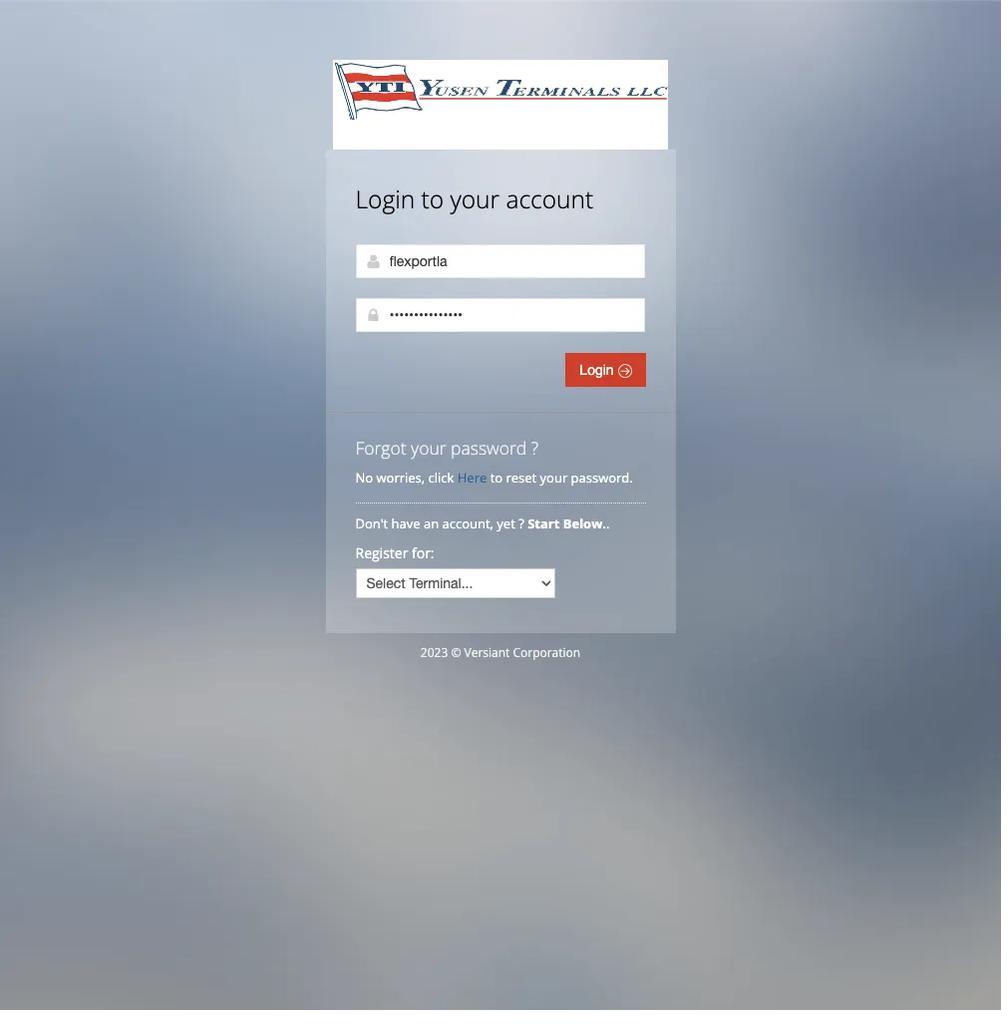Task type: locate. For each thing, give the bounding box(es) containing it.
0 horizontal spatial login
[[356, 183, 415, 216]]

0 vertical spatial login
[[356, 183, 415, 216]]

your up username text box
[[450, 183, 500, 216]]

Password password field
[[356, 298, 645, 332]]

.
[[607, 515, 610, 533]]

0 vertical spatial your
[[450, 183, 500, 216]]

1 horizontal spatial login
[[580, 362, 618, 378]]

corporation
[[513, 645, 581, 662]]

?
[[532, 436, 539, 460], [519, 515, 525, 533]]

user image
[[366, 253, 382, 269]]

1 horizontal spatial ?
[[532, 436, 539, 460]]

start
[[528, 515, 560, 533]]

0 horizontal spatial your
[[411, 436, 447, 460]]

login
[[356, 183, 415, 216], [580, 362, 618, 378]]

1 horizontal spatial to
[[491, 469, 503, 487]]

your
[[450, 183, 500, 216], [411, 436, 447, 460], [540, 469, 568, 487]]

to
[[422, 183, 444, 216], [491, 469, 503, 487]]

here
[[458, 469, 487, 487]]

0 vertical spatial ?
[[532, 436, 539, 460]]

register for:
[[356, 544, 435, 563]]

1 vertical spatial to
[[491, 469, 503, 487]]

2023 © versiant corporation
[[421, 645, 581, 662]]

? up reset
[[532, 436, 539, 460]]

1 horizontal spatial your
[[450, 183, 500, 216]]

1 vertical spatial login
[[580, 362, 618, 378]]

to up username text box
[[422, 183, 444, 216]]

forgot your password ? no worries, click here to reset your password.
[[356, 436, 633, 487]]

your right reset
[[540, 469, 568, 487]]

? inside forgot your password ? no worries, click here to reset your password.
[[532, 436, 539, 460]]

0 horizontal spatial to
[[422, 183, 444, 216]]

swapright image
[[618, 364, 632, 378]]

to right here
[[491, 469, 503, 487]]

yet
[[497, 515, 516, 533]]

your up click
[[411, 436, 447, 460]]

login button
[[566, 353, 646, 387]]

? right yet
[[519, 515, 525, 533]]

2 vertical spatial your
[[540, 469, 568, 487]]

don't have an account, yet ? start below. .
[[356, 515, 613, 533]]

1 vertical spatial ?
[[519, 515, 525, 533]]

account,
[[443, 515, 494, 533]]

2023
[[421, 645, 448, 662]]

login inside button
[[580, 362, 618, 378]]



Task type: vqa. For each thing, say whether or not it's contained in the screenshot.
your to the middle
yes



Task type: describe. For each thing, give the bounding box(es) containing it.
©
[[451, 645, 461, 662]]

click
[[429, 469, 454, 487]]

don't
[[356, 515, 388, 533]]

no
[[356, 469, 373, 487]]

here link
[[458, 469, 487, 487]]

forgot
[[356, 436, 407, 460]]

lock image
[[366, 307, 382, 323]]

versiant
[[464, 645, 510, 662]]

login to your account
[[356, 183, 594, 216]]

password
[[451, 436, 527, 460]]

2 horizontal spatial your
[[540, 469, 568, 487]]

account
[[506, 183, 594, 216]]

Username text field
[[356, 244, 645, 278]]

have
[[392, 515, 421, 533]]

an
[[424, 515, 439, 533]]

0 vertical spatial to
[[422, 183, 444, 216]]

login for login to your account
[[356, 183, 415, 216]]

below.
[[564, 515, 607, 533]]

register
[[356, 544, 409, 563]]

to inside forgot your password ? no worries, click here to reset your password.
[[491, 469, 503, 487]]

0 horizontal spatial ?
[[519, 515, 525, 533]]

for:
[[412, 544, 435, 563]]

1 vertical spatial your
[[411, 436, 447, 460]]

login for login
[[580, 362, 618, 378]]

worries,
[[377, 469, 425, 487]]

password.
[[571, 469, 633, 487]]

reset
[[506, 469, 537, 487]]



